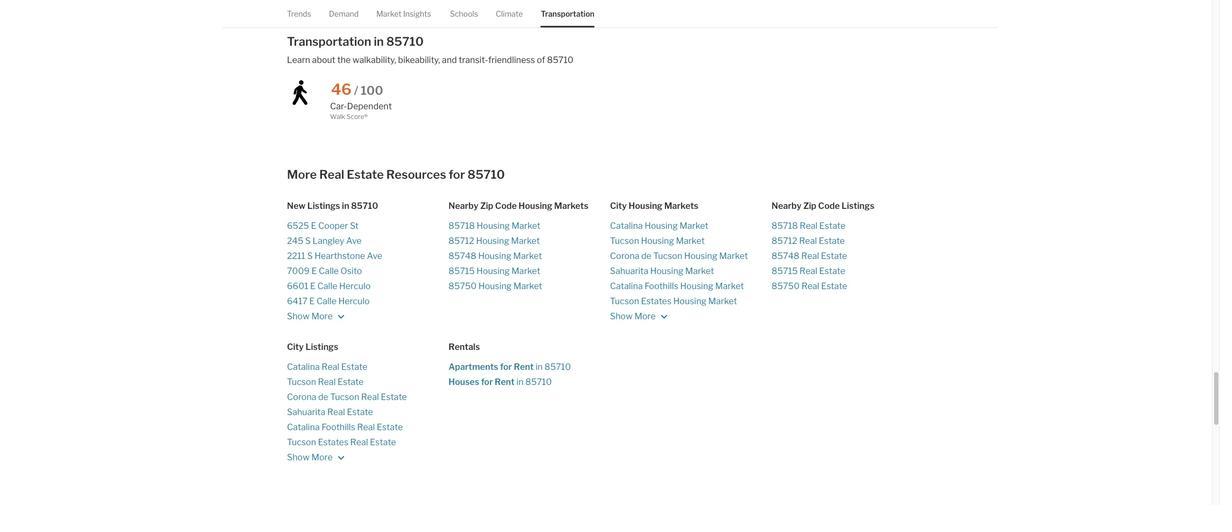 Task type: vqa. For each thing, say whether or not it's contained in the screenshot.
on inside Incredible opportunity to own prime land on Vashon: natural beauty, privacy, and breathtaking views of the Puget Sound and the Seattle skyline. This opportunity is only a 20 minutes ferry ride from Seattle! We are offering three parcels for sale at below market price: 2023039056 (2 acres), 2023039007 (20 acres), and 2023039181 (20 acres) with easy access to the Seattle ferry, shopping, dining, and nearby public beach. The possibilities for these parcels are endless and they represent a unique 42.6 acres opportunity for investors, developer, private estate, or an ultimate weekend getaway. Don't miss out! Secure your chance to explore your love for nature, hiking, water, boating, and to live the full Pacific Northwest lifestyle!
no



Task type: locate. For each thing, give the bounding box(es) containing it.
for down rentals heading
[[500, 362, 512, 372]]

m for 6417 e calle herculo
[[311, 311, 319, 321]]

1 vertical spatial transportation
[[287, 35, 371, 49]]

code up 85718 real estate link
[[818, 201, 840, 211]]

show for catalina real estate tucson real estate corona de tucson real estate sahuarita real estate catalina foothills real estate tucson estates real estate
[[287, 452, 310, 462]]

1 horizontal spatial de
[[641, 251, 651, 261]]

foothills inside catalina housing market tucson housing market corona de tucson housing market sahuarita housing market catalina foothills housing market tucson estates housing market
[[645, 281, 678, 291]]

1 85715 from the left
[[448, 266, 475, 276]]

listings up the catalina real estate link
[[306, 342, 338, 352]]

0 horizontal spatial estates
[[318, 437, 348, 447]]

about
[[312, 55, 335, 65]]

estates inside catalina housing market tucson housing market corona de tucson housing market sahuarita housing market catalina foothills housing market tucson estates housing market
[[641, 296, 671, 306]]

learn
[[287, 55, 310, 65]]

listings up the cooper
[[307, 201, 340, 211]]

catalina real estate tucson real estate corona de tucson real estate sahuarita real estate catalina foothills real estate tucson estates real estate
[[287, 362, 407, 447]]

85712 for 85712 real estate
[[772, 236, 797, 246]]

85748
[[448, 251, 476, 261], [772, 251, 799, 261]]

1 nearby from the left
[[448, 201, 478, 211]]

0 vertical spatial transportation
[[541, 9, 594, 18]]

schools
[[450, 9, 478, 18]]

de for housing
[[641, 251, 651, 261]]

nearby for nearby zip code listings
[[772, 201, 801, 211]]

0 horizontal spatial 85750
[[448, 281, 477, 291]]

code for housing
[[495, 201, 517, 211]]

85712
[[448, 236, 474, 246], [772, 236, 797, 246]]

2 85715 from the left
[[772, 266, 798, 276]]

1 horizontal spatial 85718
[[772, 220, 798, 231]]

trends link
[[287, 0, 311, 28]]

0 vertical spatial city
[[610, 201, 627, 211]]

85750 for 85718 housing market 85712 housing market 85748 housing market 85715 housing market 85750 housing market
[[448, 281, 477, 291]]

1 horizontal spatial 85748
[[772, 251, 799, 261]]

85710
[[386, 35, 424, 49], [547, 55, 573, 65], [468, 168, 505, 182], [351, 201, 378, 211], [544, 362, 571, 372], [525, 377, 552, 387]]

85712 inside the 85718 real estate 85712 real estate 85748 real estate 85715 real estate 85750 real estate
[[772, 236, 797, 246]]

1 horizontal spatial zip
[[803, 201, 816, 211]]

rent down rentals heading
[[514, 362, 534, 372]]

s right 2211
[[307, 251, 313, 261]]

85748 inside the 85718 real estate 85712 real estate 85748 real estate 85715 real estate 85750 real estate
[[772, 251, 799, 261]]

city for city housing markets
[[610, 201, 627, 211]]

6525
[[287, 220, 309, 231]]

ore
[[319, 311, 333, 321], [642, 311, 656, 321], [319, 452, 333, 462]]

de
[[641, 251, 651, 261], [318, 392, 328, 402]]

2 85712 from the left
[[772, 236, 797, 246]]

7009
[[287, 266, 310, 276]]

langley
[[313, 236, 344, 246]]

sahuarita for sahuarita housing market
[[610, 266, 648, 276]]

1 horizontal spatial foothills
[[645, 281, 678, 291]]

foothills for real
[[322, 422, 355, 432]]

85718 inside the 85718 real estate 85712 real estate 85748 real estate 85715 real estate 85750 real estate
[[772, 220, 798, 231]]

0 vertical spatial rent
[[514, 362, 534, 372]]

ave down the st
[[346, 236, 362, 246]]

0 horizontal spatial zip
[[480, 201, 493, 211]]

zip for real
[[803, 201, 816, 211]]

for
[[449, 168, 465, 182], [500, 362, 512, 372], [481, 377, 493, 387]]

2 85718 from the left
[[772, 220, 798, 231]]

85715 inside the 85718 real estate 85712 real estate 85748 real estate 85715 real estate 85750 real estate
[[772, 266, 798, 276]]

demand link
[[329, 0, 359, 28]]

1 vertical spatial de
[[318, 392, 328, 402]]

100
[[361, 84, 383, 98]]

0 horizontal spatial 85718
[[448, 220, 475, 231]]

1 horizontal spatial nearby
[[772, 201, 801, 211]]

market up 85712 housing market link
[[512, 220, 540, 231]]

0 horizontal spatial transportation
[[287, 35, 371, 49]]

1 vertical spatial foothills
[[322, 422, 355, 432]]

e
[[311, 220, 316, 231], [312, 266, 317, 276], [310, 281, 316, 291], [309, 296, 315, 306]]

climate
[[496, 9, 523, 18]]

1 vertical spatial rent
[[495, 377, 515, 387]]

zip
[[480, 201, 493, 211], [803, 201, 816, 211]]

85718 for 85718 housing market 85712 housing market 85748 housing market 85715 housing market 85750 housing market
[[448, 220, 475, 231]]

estate down sahuarita real estate link
[[377, 422, 403, 432]]

245 s langley ave link
[[287, 233, 448, 248]]

estate up the tucson real estate link
[[341, 362, 367, 372]]

0 horizontal spatial nearby
[[448, 201, 478, 211]]

listings
[[307, 201, 340, 211], [842, 201, 874, 211], [306, 342, 338, 352]]

1 horizontal spatial 85715
[[772, 266, 798, 276]]

estate down "catalina foothills real estate" link
[[370, 437, 396, 447]]

rentals
[[448, 342, 480, 352]]

de down tucson housing market link
[[641, 251, 651, 261]]

1 vertical spatial corona
[[287, 392, 316, 402]]

e right 6601
[[310, 281, 316, 291]]

market
[[376, 9, 401, 18], [512, 220, 540, 231], [680, 220, 708, 231], [511, 236, 540, 246], [676, 236, 705, 246], [513, 251, 542, 261], [719, 251, 748, 261], [512, 266, 540, 276], [685, 266, 714, 276], [513, 281, 542, 291], [715, 281, 744, 291], [708, 296, 737, 306]]

1 vertical spatial ave
[[367, 251, 382, 261]]

catalina foothills housing market link
[[610, 279, 772, 294]]

foothills
[[645, 281, 678, 291], [322, 422, 355, 432]]

85718 inside 85718 housing market 85712 housing market 85748 housing market 85715 housing market 85750 housing market
[[448, 220, 475, 231]]

tucson real estate link
[[287, 374, 448, 390]]

estates inside the catalina real estate tucson real estate corona de tucson real estate sahuarita real estate catalina foothills real estate tucson estates real estate
[[318, 437, 348, 447]]

walk
[[330, 113, 345, 121]]

calle down hearthstone
[[319, 266, 339, 276]]

listings up 85718 real estate link
[[842, 201, 874, 211]]

1 horizontal spatial city
[[610, 201, 627, 211]]

market down "catalina foothills housing market" link
[[708, 296, 737, 306]]

estates for real
[[318, 437, 348, 447]]

s right 245
[[305, 236, 311, 246]]

1 vertical spatial sahuarita
[[287, 407, 325, 417]]

car-
[[330, 101, 347, 112]]

2 85750 from the left
[[772, 281, 800, 291]]

estates for housing
[[641, 296, 671, 306]]

85748 for 85748 housing market
[[448, 251, 476, 261]]

nearby
[[448, 201, 478, 211], [772, 201, 801, 211]]

1 vertical spatial herculo
[[338, 296, 370, 306]]

estates down "catalina foothills real estate" link
[[318, 437, 348, 447]]

1 vertical spatial s
[[307, 251, 313, 261]]

show for catalina housing market tucson housing market corona de tucson housing market sahuarita housing market catalina foothills housing market tucson estates housing market
[[610, 311, 633, 321]]

market up tucson housing market link
[[680, 220, 708, 231]]

85715
[[448, 266, 475, 276], [772, 266, 798, 276]]

2 zip from the left
[[803, 201, 816, 211]]

245
[[287, 236, 303, 246]]

city
[[610, 201, 627, 211], [287, 342, 304, 352]]

corona de tucson housing market link
[[610, 248, 772, 264]]

1 code from the left
[[495, 201, 517, 211]]

show
[[287, 311, 310, 321], [610, 311, 633, 321], [287, 452, 310, 462]]

herculo down osito
[[339, 281, 371, 291]]

7009 e calle osito link
[[287, 264, 448, 279]]

more real estate resources for 85710
[[287, 168, 505, 182]]

apartments
[[448, 362, 498, 372]]

calle right 6601
[[317, 281, 337, 291]]

market left insights
[[376, 9, 401, 18]]

1 horizontal spatial code
[[818, 201, 840, 211]]

market down '85715 housing market' link
[[513, 281, 542, 291]]

transportation up about
[[287, 35, 371, 49]]

2 vertical spatial calle
[[317, 296, 336, 306]]

estate
[[347, 168, 384, 182], [819, 220, 845, 231], [819, 236, 845, 246], [821, 251, 847, 261], [819, 266, 845, 276], [821, 281, 847, 291], [341, 362, 367, 372], [338, 377, 364, 387], [381, 392, 407, 402], [347, 407, 373, 417], [377, 422, 403, 432], [370, 437, 396, 447]]

ore for housing
[[642, 311, 656, 321]]

demand
[[329, 9, 359, 18]]

city for city listings
[[287, 342, 304, 352]]

zip up 85718 real estate link
[[803, 201, 816, 211]]

rent down apartments
[[495, 377, 515, 387]]

1 horizontal spatial corona
[[610, 251, 639, 261]]

corona for corona de tucson real estate
[[287, 392, 316, 402]]

0 horizontal spatial sahuarita
[[287, 407, 325, 417]]

calle right 6417
[[317, 296, 336, 306]]

ore down "tucson estates real estate" link
[[319, 452, 333, 462]]

transportation for transportation in 85710
[[287, 35, 371, 49]]

1 horizontal spatial 85750
[[772, 281, 800, 291]]

market down 'sahuarita housing market' link
[[715, 281, 744, 291]]

2 vertical spatial for
[[481, 377, 493, 387]]

real
[[319, 168, 344, 182], [800, 220, 817, 231], [799, 236, 817, 246], [801, 251, 819, 261], [800, 266, 817, 276], [801, 281, 819, 291], [322, 362, 339, 372], [318, 377, 336, 387], [361, 392, 379, 402], [327, 407, 345, 417], [357, 422, 375, 432], [350, 437, 368, 447]]

85718 housing market 85712 housing market 85748 housing market 85715 housing market 85750 housing market
[[448, 220, 542, 291]]

85712 inside 85718 housing market 85712 housing market 85748 housing market 85715 housing market 85750 housing market
[[448, 236, 474, 246]]

0 vertical spatial for
[[449, 168, 465, 182]]

0 vertical spatial calle
[[319, 266, 339, 276]]

0 vertical spatial corona
[[610, 251, 639, 261]]

de inside the catalina real estate tucson real estate corona de tucson real estate sahuarita real estate catalina foothills real estate tucson estates real estate
[[318, 392, 328, 402]]

85748 housing market link
[[448, 248, 610, 264]]

0 horizontal spatial corona
[[287, 392, 316, 402]]

foothills down 'sahuarita housing market' link
[[645, 281, 678, 291]]

85710 inside heading
[[351, 201, 378, 211]]

ore up city listings
[[319, 311, 333, 321]]

1 85712 from the left
[[448, 236, 474, 246]]

6525 e cooper st link
[[287, 218, 448, 233]]

herculo down 6601 e calle herculo link
[[338, 296, 370, 306]]

1 horizontal spatial transportation
[[541, 9, 594, 18]]

corona inside the catalina real estate tucson real estate corona de tucson real estate sahuarita real estate catalina foothills real estate tucson estates real estate
[[287, 392, 316, 402]]

city housing markets
[[610, 201, 698, 211]]

zip up 85718 housing market link
[[480, 201, 493, 211]]

1 vertical spatial for
[[500, 362, 512, 372]]

1 vertical spatial estates
[[318, 437, 348, 447]]

2 nearby from the left
[[772, 201, 801, 211]]

1 85748 from the left
[[448, 251, 476, 261]]

0 horizontal spatial 85748
[[448, 251, 476, 261]]

0 horizontal spatial city
[[287, 342, 304, 352]]

0 vertical spatial ave
[[346, 236, 362, 246]]

0 horizontal spatial 85712
[[448, 236, 474, 246]]

0 horizontal spatial foothills
[[322, 422, 355, 432]]

catalina foothills real estate link
[[287, 420, 448, 435]]

for right resources
[[449, 168, 465, 182]]

1 85750 from the left
[[448, 281, 477, 291]]

6417
[[287, 296, 307, 306]]

85715 for 85715 real estate
[[772, 266, 798, 276]]

2 horizontal spatial for
[[500, 362, 512, 372]]

code up 85718 housing market link
[[495, 201, 517, 211]]

1 vertical spatial city
[[287, 342, 304, 352]]

houses
[[448, 377, 479, 387]]

market insights link
[[376, 0, 431, 28]]

0 horizontal spatial 85715
[[448, 266, 475, 276]]

in
[[374, 35, 384, 49], [342, 201, 349, 211], [536, 362, 543, 372], [516, 377, 524, 387]]

0 vertical spatial foothills
[[645, 281, 678, 291]]

1 zip from the left
[[480, 201, 493, 211]]

for down apartments
[[481, 377, 493, 387]]

0 vertical spatial de
[[641, 251, 651, 261]]

1 horizontal spatial estates
[[641, 296, 671, 306]]

markets
[[554, 201, 588, 211], [664, 201, 698, 211]]

0 horizontal spatial code
[[495, 201, 517, 211]]

2 85748 from the left
[[772, 251, 799, 261]]

foothills inside the catalina real estate tucson real estate corona de tucson real estate sahuarita real estate catalina foothills real estate tucson estates real estate
[[322, 422, 355, 432]]

85750 inside the 85718 real estate 85712 real estate 85748 real estate 85715 real estate 85750 real estate
[[772, 281, 800, 291]]

85748 inside 85718 housing market 85712 housing market 85748 housing market 85715 housing market 85750 housing market
[[448, 251, 476, 261]]

85718
[[448, 220, 475, 231], [772, 220, 798, 231]]

®
[[364, 113, 368, 121]]

0 vertical spatial sahuarita
[[610, 266, 648, 276]]

transportation up of
[[541, 9, 594, 18]]

market down 85712 housing market link
[[513, 251, 542, 261]]

corona inside catalina housing market tucson housing market corona de tucson housing market sahuarita housing market catalina foothills housing market tucson estates housing market
[[610, 251, 639, 261]]

and
[[442, 55, 457, 65]]

ore down tucson estates housing market link
[[642, 311, 656, 321]]

0 horizontal spatial de
[[318, 392, 328, 402]]

de down the tucson real estate link
[[318, 392, 328, 402]]

85750 for 85718 real estate 85712 real estate 85748 real estate 85715 real estate 85750 real estate
[[772, 281, 800, 291]]

market down the 85748 housing market link
[[512, 266, 540, 276]]

sahuarita inside catalina housing market tucson housing market corona de tucson housing market sahuarita housing market catalina foothills housing market tucson estates housing market
[[610, 266, 648, 276]]

85750 inside 85718 housing market 85712 housing market 85748 housing market 85715 housing market 85750 housing market
[[448, 281, 477, 291]]

car-dependent walk score ®
[[330, 101, 392, 121]]

sahuarita inside the catalina real estate tucson real estate corona de tucson real estate sahuarita real estate catalina foothills real estate tucson estates real estate
[[287, 407, 325, 417]]

markets up 85718 housing market link
[[554, 201, 588, 211]]

85750
[[448, 281, 477, 291], [772, 281, 800, 291]]

m
[[311, 311, 319, 321], [634, 311, 642, 321], [311, 452, 319, 462]]

markets up catalina housing market 'link'
[[664, 201, 698, 211]]

de inside catalina housing market tucson housing market corona de tucson housing market sahuarita housing market catalina foothills housing market tucson estates housing market
[[641, 251, 651, 261]]

46 / 100
[[331, 80, 383, 99]]

tucson
[[610, 236, 639, 246], [653, 251, 682, 261], [610, 296, 639, 306], [287, 377, 316, 387], [330, 392, 359, 402], [287, 437, 316, 447]]

1 horizontal spatial sahuarita
[[610, 266, 648, 276]]

0 horizontal spatial markets
[[554, 201, 588, 211]]

2 code from the left
[[818, 201, 840, 211]]

herculo
[[339, 281, 371, 291], [338, 296, 370, 306]]

0 vertical spatial estates
[[641, 296, 671, 306]]

1 horizontal spatial markets
[[664, 201, 698, 211]]

friendliness
[[488, 55, 535, 65]]

estates down "catalina foothills housing market" link
[[641, 296, 671, 306]]

code
[[495, 201, 517, 211], [818, 201, 840, 211]]

score
[[347, 113, 364, 121]]

1 85718 from the left
[[448, 220, 475, 231]]

city listings heading
[[287, 341, 448, 353]]

ore for 6417
[[319, 311, 333, 321]]

1 horizontal spatial 85712
[[772, 236, 797, 246]]

1 horizontal spatial ave
[[367, 251, 382, 261]]

ave down 245 s langley ave link
[[367, 251, 382, 261]]

85715 inside 85718 housing market 85712 housing market 85748 housing market 85715 housing market 85750 housing market
[[448, 266, 475, 276]]

foothills down sahuarita real estate link
[[322, 422, 355, 432]]



Task type: describe. For each thing, give the bounding box(es) containing it.
sahuarita housing market link
[[610, 264, 772, 279]]

m for tucson estates housing market
[[634, 311, 642, 321]]

city listings
[[287, 342, 338, 352]]

the
[[337, 55, 351, 65]]

2 markets from the left
[[664, 201, 698, 211]]

85712 housing market link
[[448, 233, 610, 248]]

nearby zip code listings
[[772, 201, 874, 211]]

climate link
[[496, 0, 523, 28]]

listings for 6525 e cooper st 245 s langley ave 2211 s hearthstone ave 7009 e calle osito 6601 e calle herculo 6417 e calle herculo
[[307, 201, 340, 211]]

zip for housing
[[480, 201, 493, 211]]

catalina housing market link
[[610, 218, 772, 233]]

transit-
[[459, 55, 488, 65]]

insights
[[403, 9, 431, 18]]

cooper
[[318, 220, 348, 231]]

market insights
[[376, 9, 431, 18]]

tucson estates housing market link
[[610, 294, 772, 309]]

0 horizontal spatial ave
[[346, 236, 362, 246]]

1 horizontal spatial for
[[481, 377, 493, 387]]

85715 real estate link
[[772, 264, 933, 279]]

transportation for transportation
[[541, 9, 594, 18]]

market down 85718 housing market link
[[511, 236, 540, 246]]

rentals heading
[[448, 341, 610, 353]]

foothills for housing
[[645, 281, 678, 291]]

/
[[354, 84, 358, 98]]

st
[[350, 220, 359, 231]]

sahuarita for sahuarita real estate
[[287, 407, 325, 417]]

show m ore for catalina housing market tucson housing market corona de tucson housing market sahuarita housing market catalina foothills housing market tucson estates housing market
[[610, 311, 657, 321]]

dependent
[[347, 101, 392, 112]]

nearby zip code housing markets heading
[[448, 200, 610, 212]]

catalina real estate link
[[287, 359, 448, 374]]

estate up the new listings in 85710 heading
[[347, 168, 384, 182]]

de for real
[[318, 392, 328, 402]]

estate down the "85748 real estate" link
[[819, 266, 845, 276]]

trends
[[287, 9, 311, 18]]

corona de tucson real estate link
[[287, 390, 448, 405]]

learn about the walkability, bikeability, and transit-friendliness of 85710
[[287, 55, 573, 65]]

estate down nearby zip code listings
[[819, 220, 845, 231]]

nearby for nearby zip code housing markets
[[448, 201, 478, 211]]

85748 real estate link
[[772, 248, 933, 264]]

resources
[[386, 168, 446, 182]]

more
[[287, 168, 317, 182]]

estate down corona de tucson real estate link
[[347, 407, 373, 417]]

nearby zip code listings heading
[[772, 200, 933, 212]]

hearthstone
[[315, 251, 365, 261]]

bikeability,
[[398, 55, 440, 65]]

transportation in 85710
[[287, 35, 424, 49]]

85748 for 85748 real estate
[[772, 251, 799, 261]]

85718 real estate 85712 real estate 85748 real estate 85715 real estate 85750 real estate
[[772, 220, 847, 291]]

catalina housing market tucson housing market corona de tucson housing market sahuarita housing market catalina foothills housing market tucson estates housing market
[[610, 220, 748, 306]]

code for listings
[[818, 201, 840, 211]]

sahuarita real estate link
[[287, 405, 448, 420]]

85718 real estate link
[[772, 218, 933, 233]]

transportation link
[[541, 0, 594, 28]]

estate down 85718 real estate link
[[819, 236, 845, 246]]

show m ore for 6525 e cooper st 245 s langley ave 2211 s hearthstone ave 7009 e calle osito 6601 e calle herculo 6417 e calle herculo
[[287, 311, 334, 321]]

0 horizontal spatial for
[[449, 168, 465, 182]]

new
[[287, 201, 306, 211]]

new listings in 85710 heading
[[287, 200, 448, 212]]

0 vertical spatial herculo
[[339, 281, 371, 291]]

in inside the new listings in 85710 heading
[[342, 201, 349, 211]]

corona for corona de tucson housing market
[[610, 251, 639, 261]]

nearby zip code housing markets
[[448, 201, 588, 211]]

85715 housing market link
[[448, 264, 610, 279]]

osito
[[341, 266, 362, 276]]

85718 for 85718 real estate 85712 real estate 85748 real estate 85715 real estate 85750 real estate
[[772, 220, 798, 231]]

city housing markets heading
[[610, 200, 772, 212]]

6601
[[287, 281, 308, 291]]

85715 for 85715 housing market
[[448, 266, 475, 276]]

walkability,
[[352, 55, 396, 65]]

6601 e calle herculo link
[[287, 279, 448, 294]]

46
[[331, 80, 352, 99]]

e right 7009
[[312, 266, 317, 276]]

show for 6525 e cooper st 245 s langley ave 2211 s hearthstone ave 7009 e calle osito 6601 e calle herculo 6417 e calle herculo
[[287, 311, 310, 321]]

tucson estates real estate link
[[287, 435, 448, 450]]

m for tucson estates real estate
[[311, 452, 319, 462]]

85718 housing market link
[[448, 218, 610, 233]]

market down corona de tucson housing market link
[[685, 266, 714, 276]]

market down tucson housing market link
[[719, 251, 748, 261]]

6525 e cooper st 245 s langley ave 2211 s hearthstone ave 7009 e calle osito 6601 e calle herculo 6417 e calle herculo
[[287, 220, 382, 306]]

2211
[[287, 251, 305, 261]]

estate down the catalina real estate link
[[338, 377, 364, 387]]

new listings in 85710
[[287, 201, 378, 211]]

85712 real estate link
[[772, 233, 933, 248]]

tucson housing market link
[[610, 233, 772, 248]]

apartments for rent in 85710 houses for rent in 85710
[[448, 362, 571, 387]]

e right 6417
[[309, 296, 315, 306]]

of
[[537, 55, 545, 65]]

estate down the tucson real estate link
[[381, 392, 407, 402]]

85750 real estate link
[[772, 279, 933, 294]]

6417 e calle herculo link
[[287, 294, 448, 309]]

market down catalina housing market 'link'
[[676, 236, 705, 246]]

ore for real
[[319, 452, 333, 462]]

e right 6525
[[311, 220, 316, 231]]

2211 s hearthstone ave link
[[287, 248, 448, 264]]

estate down 85715 real estate link
[[821, 281, 847, 291]]

schools link
[[450, 0, 478, 28]]

show m ore for catalina real estate tucson real estate corona de tucson real estate sahuarita real estate catalina foothills real estate tucson estates real estate
[[287, 452, 334, 462]]

0 vertical spatial s
[[305, 236, 311, 246]]

estate down "85712 real estate" "link"
[[821, 251, 847, 261]]

1 markets from the left
[[554, 201, 588, 211]]

85712 for 85712 housing market
[[448, 236, 474, 246]]

85750 housing market link
[[448, 279, 610, 294]]

1 vertical spatial calle
[[317, 281, 337, 291]]

listings for catalina real estate tucson real estate corona de tucson real estate sahuarita real estate catalina foothills real estate tucson estates real estate
[[306, 342, 338, 352]]

market inside market insights link
[[376, 9, 401, 18]]



